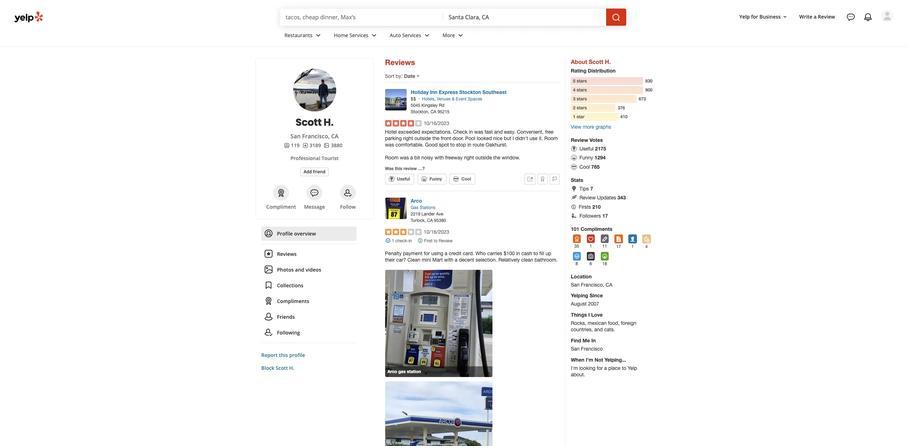 Task type: vqa. For each thing, say whether or not it's contained in the screenshot.
Previous icon
no



Task type: locate. For each thing, give the bounding box(es) containing it.
with inside penalty payment for using a credit card. who carries $100 in cash to fill up their car? clean mini mart with a decent selection. relatively clean bathroom.
[[444, 257, 454, 263]]

useful down was this review …?
[[397, 176, 410, 182]]

none field find
[[286, 13, 438, 21]]

0 vertical spatial for
[[752, 13, 759, 20]]

101
[[571, 226, 580, 232]]

ca down 18
[[606, 282, 613, 288]]

24 chevron down v2 image inside auto services link
[[423, 31, 431, 40]]

3 stars from the top
[[577, 96, 587, 102]]

francisco
[[581, 347, 603, 352]]

a right write
[[814, 13, 817, 20]]

1 horizontal spatial none field
[[449, 13, 601, 21]]

useful for useful 2175
[[580, 146, 594, 152]]

funny up cool 765
[[580, 155, 594, 161]]

notifications image
[[864, 13, 873, 21]]

this for was
[[395, 166, 403, 171]]

rd
[[439, 103, 445, 108]]

francisco, up '3189'
[[302, 132, 330, 140]]

i left love
[[589, 312, 590, 318]]

16 chevron down v2 image
[[783, 14, 788, 20]]

1 horizontal spatial was
[[400, 155, 409, 161]]

yelp right place
[[628, 366, 638, 372]]

1 horizontal spatial compliments
[[581, 226, 613, 232]]

review down view at the right of the page
[[571, 137, 589, 143]]

24 review v2 image
[[264, 250, 273, 258]]

stars
[[577, 78, 587, 84], [577, 87, 587, 93], [577, 96, 587, 102], [577, 105, 587, 111]]

11
[[603, 244, 608, 249]]

1 vertical spatial room
[[385, 155, 399, 161]]

1 horizontal spatial yelp
[[740, 13, 750, 20]]

stars right 2
[[577, 105, 587, 111]]

5045
[[411, 103, 421, 108]]

to left fill
[[534, 251, 538, 257]]

24 chevron down v2 image inside the home services link
[[370, 31, 379, 40]]

24 chevron down v2 image right auto services on the top
[[423, 31, 431, 40]]

san inside location san francisco, ca
[[571, 282, 580, 288]]

0 horizontal spatial funny
[[430, 176, 442, 182]]

was up looked
[[475, 129, 484, 135]]

0 horizontal spatial was
[[385, 142, 394, 148]]

16 photos v2 image
[[324, 143, 330, 149]]

h. up 16 photos v2
[[324, 116, 334, 130]]

using
[[432, 251, 444, 257]]

with right noisy
[[435, 155, 444, 161]]

room up was
[[385, 155, 399, 161]]

cool for cool 765
[[580, 164, 590, 170]]

san down find
[[571, 347, 580, 352]]

funny for funny 1294
[[580, 155, 594, 161]]

up
[[546, 251, 552, 257]]

0 vertical spatial funny
[[580, 155, 594, 161]]

1 vertical spatial yelp
[[628, 366, 638, 372]]

2 vertical spatial for
[[597, 366, 603, 372]]

it.
[[539, 136, 543, 141]]

stockton
[[460, 89, 481, 95]]

star
[[577, 114, 585, 120]]

1 vertical spatial san
[[571, 282, 580, 288]]

17
[[603, 213, 608, 219], [617, 244, 622, 249]]

arco link
[[411, 198, 422, 204]]

outside down route
[[476, 155, 492, 161]]

first to review
[[425, 239, 453, 244]]

for left 'business'
[[752, 13, 759, 20]]

car?
[[397, 257, 406, 263]]

arco for gas
[[411, 198, 422, 204]]

h. down profile
[[289, 365, 295, 372]]

san up 119
[[291, 132, 301, 140]]

menu containing profile overview
[[261, 227, 357, 344]]

1 horizontal spatial with
[[444, 257, 454, 263]]

sort by: date
[[385, 73, 416, 79]]

24 friends v2 image
[[264, 313, 273, 321]]

1 vertical spatial was
[[385, 142, 394, 148]]

clean
[[522, 257, 534, 263]]

1 vertical spatial cool
[[462, 176, 471, 182]]

0 vertical spatial 4
[[573, 87, 576, 93]]

95380
[[434, 218, 446, 223]]

scott up reviews element
[[296, 116, 322, 130]]

services right home
[[350, 32, 369, 39]]

2 horizontal spatial and
[[595, 327, 603, 333]]

collections link
[[261, 279, 357, 293]]

Near text field
[[449, 13, 601, 21]]

the down oakhurst.
[[494, 155, 501, 161]]

compliments down "collections"
[[277, 298, 309, 305]]

24 photos v2 image
[[264, 265, 273, 274]]

1 horizontal spatial i
[[589, 312, 590, 318]]

videos
[[306, 267, 321, 273]]

comfortable.
[[396, 142, 424, 148]]

1 stars from the top
[[577, 78, 587, 84]]

compliments inside menu
[[277, 298, 309, 305]]

1 vertical spatial and
[[295, 267, 305, 273]]

didn't
[[516, 136, 529, 141]]

review inside user actions element
[[819, 13, 836, 20]]

1 horizontal spatial services
[[402, 32, 421, 39]]

countries,
[[571, 327, 593, 333]]

professional
[[291, 155, 321, 162]]

station
[[407, 369, 421, 375]]

7
[[591, 186, 594, 192]]

2 stars
[[573, 105, 587, 111]]

this left profile
[[279, 352, 288, 359]]

arco left gas
[[388, 369, 397, 375]]

24 chevron down v2 image inside more link
[[457, 31, 465, 40]]

4 stars from the top
[[577, 105, 587, 111]]

0 vertical spatial useful
[[580, 146, 594, 152]]

4
[[573, 87, 576, 93], [646, 244, 648, 249]]

0 horizontal spatial right
[[403, 136, 413, 141]]

photos and videos
[[277, 267, 321, 273]]

and left "videos" on the bottom left
[[295, 267, 305, 273]]

17 right 11
[[617, 244, 622, 249]]

0 horizontal spatial scott
[[276, 365, 288, 372]]

yelp left 'business'
[[740, 13, 750, 20]]

1 horizontal spatial scott
[[296, 116, 322, 130]]

write a review
[[800, 13, 836, 20]]

was down parking
[[385, 142, 394, 148]]

yelp inside when i'm not yelping... i'm looking for a place to yelp about.
[[628, 366, 638, 372]]

1 horizontal spatial francisco,
[[581, 282, 605, 288]]

None search field
[[280, 9, 628, 26]]

h. inside button
[[289, 365, 295, 372]]

1 horizontal spatial right
[[464, 155, 474, 161]]

16 friends v2 image
[[284, 143, 290, 149]]

stars up 3 stars
[[577, 87, 587, 93]]

0 vertical spatial this
[[395, 166, 403, 171]]

arco gas stations 2219 lander ave turlock, ca 95380
[[411, 198, 446, 223]]

0 horizontal spatial arco
[[388, 369, 397, 375]]

review up firsts 210
[[580, 195, 596, 201]]

following menu item
[[261, 326, 357, 344]]

10/16/2023 for 4.0 star rating 'image' on the left top of page
[[424, 121, 450, 126]]

24 profile v2 image
[[264, 229, 273, 238]]

stats
[[571, 177, 584, 183]]

0 horizontal spatial h.
[[289, 365, 295, 372]]

this for report
[[279, 352, 288, 359]]

review up using
[[439, 239, 453, 244]]

1 vertical spatial funny
[[430, 176, 442, 182]]

24 chevron down v2 image for auto services
[[423, 31, 431, 40]]

i inside hotel exceeded expectations. check in was fast and easy. convenient, free parking right outside the front door. pool looked nice but i didn't use it. room was comfortable. good spot to stop in route oakhurst.
[[513, 136, 514, 141]]

scott inside block scott h. button
[[276, 365, 288, 372]]

1 24 chevron down v2 image from the left
[[370, 31, 379, 40]]

0 vertical spatial 10/16/2023
[[424, 121, 450, 126]]

cool
[[580, 164, 590, 170], [462, 176, 471, 182]]

1 horizontal spatial the
[[494, 155, 501, 161]]

1 horizontal spatial cool
[[580, 164, 590, 170]]

reviews inside menu
[[277, 251, 297, 258]]

1 services from the left
[[350, 32, 369, 39]]

1 horizontal spatial this
[[395, 166, 403, 171]]

1 vertical spatial with
[[444, 257, 454, 263]]

ca inside scott h. san francisco, ca
[[331, 132, 339, 140]]

0 horizontal spatial useful
[[397, 176, 410, 182]]

1 vertical spatial for
[[424, 251, 430, 257]]

and
[[495, 129, 503, 135], [295, 267, 305, 273], [595, 327, 603, 333]]

0 horizontal spatial i
[[513, 136, 514, 141]]

auto services link
[[384, 26, 437, 47]]

2007
[[588, 302, 600, 307]]

0 vertical spatial cool
[[580, 164, 590, 170]]

for inside penalty payment for using a credit card. who carries $100 in cash to fill up their car? clean mini mart with a decent selection. relatively clean bathroom.
[[424, 251, 430, 257]]

1 vertical spatial 17
[[617, 244, 622, 249]]

0 vertical spatial and
[[495, 129, 503, 135]]

hotels link
[[422, 97, 435, 102]]

2 vertical spatial h.
[[289, 365, 295, 372]]

user actions element
[[734, 9, 904, 53]]

yelp for business
[[740, 13, 781, 20]]

me
[[583, 338, 590, 344]]

and up the nice
[[495, 129, 503, 135]]

2 horizontal spatial for
[[752, 13, 759, 20]]

1 vertical spatial compliments
[[277, 298, 309, 305]]

and down mexican
[[595, 327, 603, 333]]

scott
[[589, 58, 604, 65], [296, 116, 322, 130], [276, 365, 288, 372]]

0 vertical spatial right
[[403, 136, 413, 141]]

0 vertical spatial i
[[513, 136, 514, 141]]

0 horizontal spatial compliments
[[277, 298, 309, 305]]

3 stars
[[573, 96, 587, 102]]

0 horizontal spatial 17
[[603, 213, 608, 219]]

0 vertical spatial was
[[475, 129, 484, 135]]

101 compliments
[[571, 226, 613, 232]]

room inside hotel exceeded expectations. check in was fast and easy. convenient, free parking right outside the front door. pool looked nice but i didn't use it. room was comfortable. good spot to stop in route oakhurst.
[[545, 136, 558, 141]]

a left bit
[[411, 155, 413, 161]]

2 vertical spatial and
[[595, 327, 603, 333]]

review right write
[[819, 13, 836, 20]]

and inside menu
[[295, 267, 305, 273]]

to right place
[[622, 366, 627, 372]]

photo of arco - turlock, ca, united states. arco gas station image
[[385, 270, 493, 377]]

0 horizontal spatial services
[[350, 32, 369, 39]]

2 stars from the top
[[577, 87, 587, 93]]

2 vertical spatial san
[[571, 347, 580, 352]]

24 chevron down v2 image right more at the top of the page
[[457, 31, 465, 40]]

24 compliment v2 image
[[264, 297, 273, 306]]

services right the auto
[[402, 32, 421, 39]]

3.0 star rating image
[[385, 229, 422, 235]]

gas stations link
[[411, 205, 436, 210]]

1 horizontal spatial 24 chevron down v2 image
[[423, 31, 431, 40]]

0 horizontal spatial and
[[295, 267, 305, 273]]

view more graphs
[[571, 124, 612, 130]]

1 10/16/2023 from the top
[[424, 121, 450, 126]]

24 chevron down v2 image left the auto
[[370, 31, 379, 40]]

1 horizontal spatial funny
[[580, 155, 594, 161]]

review
[[404, 166, 417, 171]]

h. for about scott h.
[[605, 58, 611, 65]]

services for home services
[[350, 32, 369, 39]]

to down door.
[[451, 142, 455, 148]]

1 vertical spatial the
[[494, 155, 501, 161]]

1 vertical spatial 4
[[646, 244, 648, 249]]

none field near
[[449, 13, 601, 21]]

outside up good
[[415, 136, 431, 141]]

to inside hotel exceeded expectations. check in was fast and easy. convenient, free parking right outside the front door. pool looked nice but i didn't use it. room was comfortable. good spot to stop in route oakhurst.
[[451, 142, 455, 148]]

funny for funny
[[430, 176, 442, 182]]

place
[[609, 366, 621, 372]]

1 horizontal spatial 4
[[646, 244, 648, 249]]

to inside when i'm not yelping... i'm looking for a place to yelp about.
[[622, 366, 627, 372]]

messages image
[[847, 13, 856, 21]]

1 vertical spatial francisco,
[[581, 282, 605, 288]]

turlock,
[[411, 218, 426, 223]]

1 vertical spatial right
[[464, 155, 474, 161]]

10/16/2023 up first to review
[[424, 229, 450, 235]]

1 horizontal spatial room
[[545, 136, 558, 141]]

1 left star
[[573, 114, 576, 120]]

900
[[646, 87, 653, 93]]

was this review …?
[[385, 166, 425, 171]]

0 horizontal spatial 24 chevron down v2 image
[[370, 31, 379, 40]]

10/16/2023
[[424, 121, 450, 126], [424, 229, 450, 235]]

photo of arco - turlock, ca, united states. arco gas station with ampm mini mart image
[[385, 382, 493, 447]]

0 horizontal spatial outside
[[415, 136, 431, 141]]

1 vertical spatial scott
[[296, 116, 322, 130]]

in
[[469, 129, 473, 135], [468, 142, 472, 148], [409, 239, 412, 244], [517, 251, 520, 257]]

the down expectations.
[[433, 136, 440, 141]]

1 vertical spatial useful
[[397, 176, 410, 182]]

24 following v2 image
[[264, 328, 273, 337]]

0 horizontal spatial for
[[424, 251, 430, 257]]

reviews up photos
[[277, 251, 297, 258]]

ca down kingsley
[[431, 110, 437, 115]]

stockton,
[[411, 110, 430, 115]]

was up was this review …?
[[400, 155, 409, 161]]

0 vertical spatial scott
[[589, 58, 604, 65]]

2 10/16/2023 from the top
[[424, 229, 450, 235]]

carries
[[488, 251, 503, 257]]

…?
[[418, 166, 425, 171]]

business categories element
[[279, 26, 894, 47]]

home services
[[334, 32, 369, 39]]

1 vertical spatial this
[[279, 352, 288, 359]]

2 horizontal spatial 24 chevron down v2 image
[[457, 31, 465, 40]]

10/16/2023 for 3.0 star rating "image"
[[424, 229, 450, 235]]

right down exceeded
[[403, 136, 413, 141]]

i inside 'things i love rocks, mexican food, foreign countries, and cats.'
[[589, 312, 590, 318]]

with down credit
[[444, 257, 454, 263]]

i right but
[[513, 136, 514, 141]]

services for auto services
[[402, 32, 421, 39]]

this right was
[[395, 166, 403, 171]]

24 chevron down v2 image
[[314, 31, 323, 40]]

ca up the 3880
[[331, 132, 339, 140]]

useful inside the useful 2175
[[580, 146, 594, 152]]

message
[[304, 204, 325, 210]]

0 horizontal spatial the
[[433, 136, 440, 141]]

funny
[[580, 155, 594, 161], [430, 176, 442, 182]]

arco gas station
[[388, 369, 421, 375]]

in left cash in the bottom right of the page
[[517, 251, 520, 257]]

2 horizontal spatial scott
[[589, 58, 604, 65]]

a inside write a review link
[[814, 13, 817, 20]]

stars right 5
[[577, 78, 587, 84]]

0 horizontal spatial 4
[[573, 87, 576, 93]]

17 right followers
[[603, 213, 608, 219]]

right down stop
[[464, 155, 474, 161]]

first
[[425, 239, 433, 244]]

arco up gas
[[411, 198, 422, 204]]

2 none field from the left
[[449, 13, 601, 21]]

0 horizontal spatial yelp
[[628, 366, 638, 372]]

3 24 chevron down v2 image from the left
[[457, 31, 465, 40]]

francisco, up since
[[581, 282, 605, 288]]

cool down 'freeway'
[[462, 176, 471, 182]]

10/16/2023 up expectations.
[[424, 121, 450, 126]]

0 vertical spatial the
[[433, 136, 440, 141]]

friends link
[[261, 310, 357, 325]]

2 services from the left
[[402, 32, 421, 39]]

1 horizontal spatial for
[[597, 366, 603, 372]]

reviews up sort by: date at the top left
[[385, 58, 415, 67]]

useful down 'review votes'
[[580, 146, 594, 152]]

0 horizontal spatial francisco,
[[302, 132, 330, 140]]

stars for 5 stars
[[577, 78, 587, 84]]

payment
[[403, 251, 423, 257]]

tourist
[[322, 155, 339, 162]]

scott up rating distribution
[[589, 58, 604, 65]]

1 vertical spatial reviews
[[277, 251, 297, 258]]

funny inside funny 1294
[[580, 155, 594, 161]]

home services link
[[328, 26, 384, 47]]

room down free
[[545, 136, 558, 141]]

0 vertical spatial yelp
[[740, 13, 750, 20]]

cool left 765 at the top of the page
[[580, 164, 590, 170]]

cool inside cool 765
[[580, 164, 590, 170]]

compliments link
[[261, 295, 357, 309]]

arco inside arco gas stations 2219 lander ave turlock, ca 95380
[[411, 198, 422, 204]]

followers
[[580, 213, 601, 219]]

room
[[545, 136, 558, 141], [385, 155, 399, 161]]

parking
[[385, 136, 402, 141]]

1 vertical spatial outside
[[476, 155, 492, 161]]

24 chevron down v2 image
[[370, 31, 379, 40], [423, 31, 431, 40], [457, 31, 465, 40]]

reviews link
[[261, 247, 357, 262]]

mini
[[422, 257, 431, 263]]

1 horizontal spatial h.
[[324, 116, 334, 130]]

yelp
[[740, 13, 750, 20], [628, 366, 638, 372]]

None field
[[286, 13, 438, 21], [449, 13, 601, 21]]

profile overview
[[277, 230, 316, 237]]

0 vertical spatial arco
[[411, 198, 422, 204]]

1 horizontal spatial arco
[[411, 198, 422, 204]]

compliment
[[266, 204, 296, 210]]

menu
[[261, 227, 357, 344]]

0 horizontal spatial reviews
[[277, 251, 297, 258]]

1 horizontal spatial reviews
[[385, 58, 415, 67]]

2
[[573, 105, 576, 111]]

1 none field from the left
[[286, 13, 438, 21]]

photos element
[[324, 142, 343, 149]]

0 horizontal spatial cool
[[462, 176, 471, 182]]

0 vertical spatial outside
[[415, 136, 431, 141]]

3
[[573, 96, 576, 102]]

scott down report this profile
[[276, 365, 288, 372]]

0 vertical spatial san
[[291, 132, 301, 140]]

0 vertical spatial 17
[[603, 213, 608, 219]]

for up mini at the left bottom of page
[[424, 251, 430, 257]]

h. for block scott h.
[[289, 365, 295, 372]]

venues & event spaces link
[[437, 97, 483, 102]]

a right using
[[445, 251, 448, 257]]

1 vertical spatial i
[[589, 312, 590, 318]]

arco
[[411, 198, 422, 204], [388, 369, 397, 375]]

funny down noisy
[[430, 176, 442, 182]]

0 horizontal spatial room
[[385, 155, 399, 161]]

1 horizontal spatial outside
[[476, 155, 492, 161]]

1 vertical spatial h.
[[324, 116, 334, 130]]

add friend button
[[301, 168, 329, 176]]

2 24 chevron down v2 image from the left
[[423, 31, 431, 40]]

ca down lander
[[427, 218, 433, 223]]

stars right "3" at right
[[577, 96, 587, 102]]

san down location
[[571, 282, 580, 288]]

penalty
[[385, 251, 402, 257]]

h. up 'distribution' at right top
[[605, 58, 611, 65]]

Find text field
[[286, 13, 438, 21]]

add friend
[[304, 169, 326, 175]]

0 horizontal spatial none field
[[286, 13, 438, 21]]

auto services
[[390, 32, 421, 39]]

0 vertical spatial francisco,
[[302, 132, 330, 140]]

1 right the 35
[[590, 244, 592, 249]]

the inside hotel exceeded expectations. check in was fast and easy. convenient, free parking right outside the front door. pool looked nice but i didn't use it. room was comfortable. good spot to stop in route oakhurst.
[[433, 136, 440, 141]]

a left place
[[605, 366, 607, 372]]

friend
[[313, 169, 326, 175]]

and inside 'things i love rocks, mexican food, foreign countries, and cats.'
[[595, 327, 603, 333]]

for down not at bottom
[[597, 366, 603, 372]]

compliments down the followers 17
[[581, 226, 613, 232]]

2 vertical spatial scott
[[276, 365, 288, 372]]



Task type: describe. For each thing, give the bounding box(es) containing it.
1294
[[595, 155, 606, 161]]

follow image
[[344, 189, 352, 197]]

freeway
[[446, 155, 463, 161]]

to right first
[[434, 239, 438, 244]]

stations
[[420, 205, 436, 210]]

16 review v2 image
[[303, 143, 308, 149]]

since
[[590, 293, 603, 299]]

noisy
[[422, 155, 433, 161]]

765
[[592, 164, 600, 170]]

stars for 4 stars
[[577, 87, 587, 93]]

376
[[618, 105, 625, 111]]

message image
[[310, 189, 319, 197]]

about scott h.
[[571, 58, 611, 65]]

food,
[[608, 321, 620, 327]]

francisco, inside location san francisco, ca
[[581, 282, 605, 288]]

stars for 3 stars
[[577, 96, 587, 102]]

for inside when i'm not yelping... i'm looking for a place to yelp about.
[[597, 366, 603, 372]]

4 for 4
[[646, 244, 648, 249]]

profile overview menu item
[[261, 227, 357, 244]]

in down 3.0 star rating "image"
[[409, 239, 412, 244]]

graphs
[[596, 124, 612, 130]]

front
[[441, 136, 451, 141]]

compliment image
[[277, 189, 286, 197]]

410
[[621, 114, 628, 120]]

view more graphs link
[[571, 124, 612, 130]]

who
[[476, 251, 486, 257]]

2 vertical spatial was
[[400, 155, 409, 161]]

8
[[576, 261, 578, 266]]

sort
[[385, 73, 395, 79]]

and inside hotel exceeded expectations. check in was fast and easy. convenient, free parking right outside the front door. pool looked nice but i didn't use it. room was comfortable. good spot to stop in route oakhurst.
[[495, 129, 503, 135]]

not
[[595, 357, 604, 363]]

1 check-in
[[392, 239, 412, 244]]

pool
[[466, 136, 476, 141]]

,
[[435, 97, 436, 102]]

right inside hotel exceeded expectations. check in was fast and easy. convenient, free parking right outside the front door. pool looked nice but i didn't use it. room was comfortable. good spot to stop in route oakhurst.
[[403, 136, 413, 141]]

4 for 4 stars
[[573, 87, 576, 93]]

date
[[404, 73, 416, 79]]

funny 1294
[[580, 155, 606, 161]]

yelp inside yelp for business button
[[740, 13, 750, 20]]

to inside penalty payment for using a credit card. who carries $100 in cash to fill up their car? clean mini mart with a decent selection. relatively clean bathroom.
[[534, 251, 538, 257]]

selection.
[[476, 257, 497, 263]]

hotel exceeded expectations. check in was fast and easy. convenient, free parking right outside the front door. pool looked nice but i didn't use it. room was comfortable. good spot to stop in route oakhurst.
[[385, 129, 558, 148]]

block scott h.
[[261, 365, 295, 372]]

kingsley
[[422, 103, 438, 108]]

cool link
[[450, 174, 476, 185]]

distribution
[[588, 68, 616, 74]]

scott for block scott h.
[[276, 365, 288, 372]]

bathroom.
[[535, 257, 558, 263]]

3880
[[331, 142, 343, 149]]

1 star
[[573, 114, 585, 120]]

profile
[[289, 352, 305, 359]]

rating distribution
[[571, 68, 616, 74]]

cool 765
[[580, 164, 600, 170]]

rating
[[571, 68, 587, 74]]

block
[[261, 365, 275, 372]]

0 vertical spatial reviews
[[385, 58, 415, 67]]

holiday inn express stockton southeast image
[[385, 89, 407, 111]]

profile overview link
[[261, 227, 357, 241]]

outside inside hotel exceeded expectations. check in was fast and easy. convenient, free parking right outside the front door. pool looked nice but i didn't use it. room was comfortable. good spot to stop in route oakhurst.
[[415, 136, 431, 141]]

but
[[504, 136, 512, 141]]

spot
[[439, 142, 449, 148]]

in inside penalty payment for using a credit card. who carries $100 in cash to fill up their car? clean mini mart with a decent selection. relatively clean bathroom.
[[517, 251, 520, 257]]

more
[[583, 124, 595, 130]]

ca inside arco gas stations 2219 lander ave turlock, ca 95380
[[427, 218, 433, 223]]

nice
[[494, 136, 503, 141]]

friends element
[[284, 142, 300, 149]]

credit
[[449, 251, 462, 257]]

august
[[571, 302, 587, 307]]

stars for 2 stars
[[577, 105, 587, 111]]

looking
[[580, 366, 596, 372]]

24 collections v2 image
[[264, 281, 273, 290]]

0 vertical spatial compliments
[[581, 226, 613, 232]]

room was a bit noisy with freeway right outside the window.
[[385, 155, 521, 161]]

business
[[760, 13, 781, 20]]

&
[[452, 97, 455, 102]]

scott for about scott h.
[[589, 58, 604, 65]]

in up "pool"
[[469, 129, 473, 135]]

location
[[571, 274, 592, 280]]

673
[[639, 96, 646, 102]]

relatively
[[499, 257, 520, 263]]

door.
[[453, 136, 464, 141]]

hotel
[[385, 129, 397, 135]]

ca inside 5045 kingsley rd stockton, ca 95215
[[431, 110, 437, 115]]

4.0 star rating image
[[385, 120, 422, 127]]

119
[[291, 142, 300, 149]]

24 chevron down v2 image for home services
[[370, 31, 379, 40]]

2175
[[595, 146, 607, 152]]

review updates 343
[[580, 195, 626, 201]]

4 stars
[[573, 87, 587, 93]]

photos and videos link
[[261, 263, 357, 277]]

for inside button
[[752, 13, 759, 20]]

h. inside scott h. san francisco, ca
[[324, 116, 334, 130]]

a inside when i'm not yelping... i'm looking for a place to yelp about.
[[605, 366, 607, 372]]

2219
[[411, 212, 421, 217]]

reviews element
[[303, 142, 321, 149]]

funny link
[[418, 174, 447, 185]]

about
[[571, 58, 588, 65]]

a down credit
[[455, 257, 458, 263]]

1 right 11
[[632, 244, 634, 249]]

fill
[[540, 251, 545, 257]]

tips 7
[[580, 186, 594, 192]]

useful for useful
[[397, 176, 410, 182]]

$100
[[504, 251, 515, 257]]

window.
[[502, 155, 521, 161]]

firsts 210
[[579, 204, 601, 210]]

mart
[[433, 257, 443, 263]]

things i love rocks, mexican food, foreign countries, and cats.
[[571, 312, 637, 333]]

cool for cool
[[462, 176, 471, 182]]

votes
[[590, 137, 603, 143]]

arco image
[[385, 198, 407, 219]]

lander
[[422, 212, 435, 217]]

0 horizontal spatial with
[[435, 155, 444, 161]]

search image
[[612, 13, 621, 22]]

24 chevron down v2 image for more
[[457, 31, 465, 40]]

find
[[571, 338, 582, 344]]

route
[[473, 142, 485, 148]]

ca inside location san francisco, ca
[[606, 282, 613, 288]]

2 horizontal spatial was
[[475, 129, 484, 135]]

san inside find me in san francisco
[[571, 347, 580, 352]]

6
[[590, 261, 592, 266]]

5045 kingsley rd stockton, ca 95215
[[411, 103, 450, 115]]

block scott h. button
[[261, 365, 295, 372]]

in down "pool"
[[468, 142, 472, 148]]

1 left check-
[[392, 239, 394, 244]]

use
[[530, 136, 538, 141]]

was
[[385, 166, 394, 171]]

1 horizontal spatial 17
[[617, 244, 622, 249]]

san inside scott h. san francisco, ca
[[291, 132, 301, 140]]

francisco, inside scott h. san francisco, ca
[[302, 132, 330, 140]]

followers 17
[[580, 213, 608, 219]]

maria w. image
[[882, 10, 894, 23]]

when i'm not yelping... i'm looking for a place to yelp about.
[[571, 357, 638, 378]]

review inside 'review updates 343'
[[580, 195, 596, 201]]

scott inside scott h. san francisco, ca
[[296, 116, 322, 130]]

yelp for business button
[[737, 10, 791, 23]]

friends
[[277, 314, 295, 321]]

arco for gas
[[388, 369, 397, 375]]

looked
[[477, 136, 492, 141]]

updates
[[597, 195, 617, 201]]

35
[[575, 244, 580, 249]]

scott h. link
[[265, 116, 365, 130]]

write
[[800, 13, 813, 20]]



